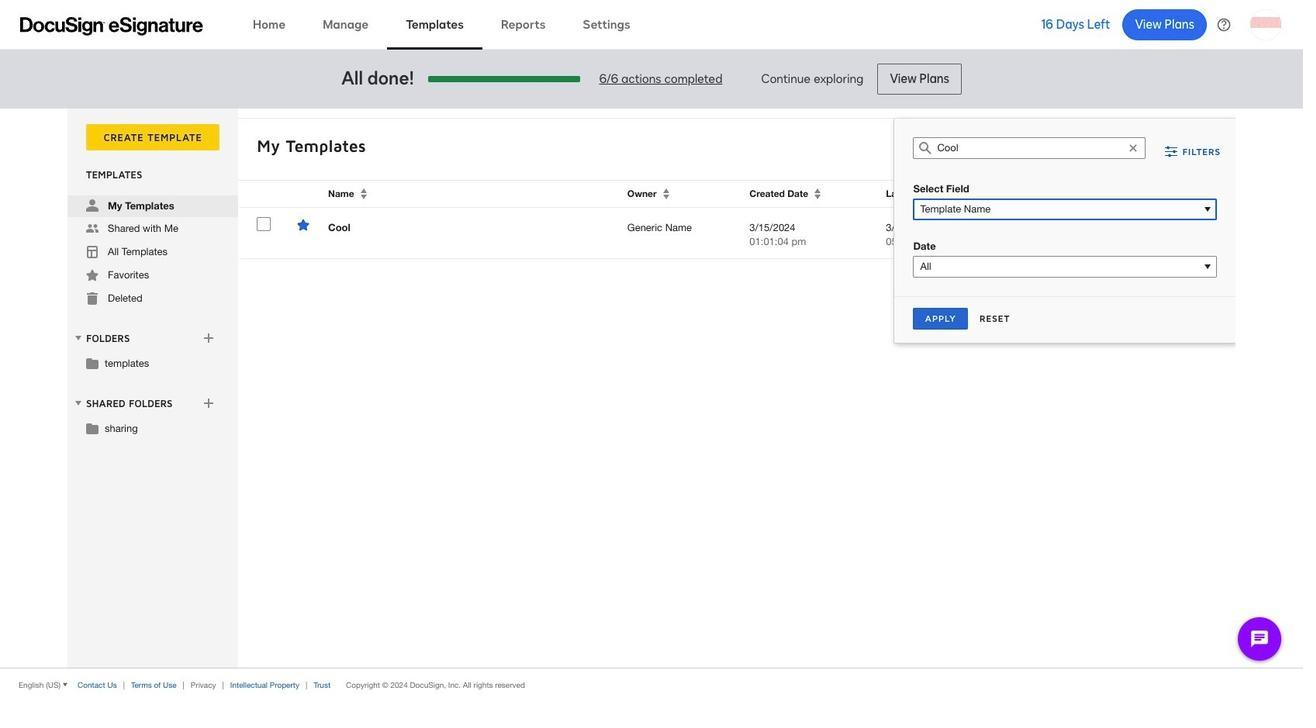 Task type: locate. For each thing, give the bounding box(es) containing it.
folder image
[[86, 357, 99, 369], [86, 422, 99, 435]]

1 vertical spatial folder image
[[86, 422, 99, 435]]

folder image for view shared folders image
[[86, 422, 99, 435]]

secondary navigation region
[[68, 109, 1240, 668]]

1 folder image from the top
[[86, 357, 99, 369]]

Search My Templates text field
[[938, 138, 1123, 158]]

2 folder image from the top
[[86, 422, 99, 435]]

more info region
[[0, 668, 1304, 702]]

view folders image
[[72, 332, 85, 344]]

your uploaded profile image image
[[1251, 9, 1282, 40]]

0 vertical spatial folder image
[[86, 357, 99, 369]]



Task type: vqa. For each thing, say whether or not it's contained in the screenshot.
action required Image
no



Task type: describe. For each thing, give the bounding box(es) containing it.
trash image
[[86, 293, 99, 305]]

user image
[[86, 199, 99, 212]]

templates image
[[86, 246, 99, 258]]

docusign esignature image
[[20, 17, 203, 35]]

shared image
[[86, 223, 99, 235]]

star filled image
[[86, 269, 99, 282]]

remove cool from favorites image
[[297, 219, 310, 231]]

view shared folders image
[[72, 397, 85, 410]]

folder image for view folders image
[[86, 357, 99, 369]]



